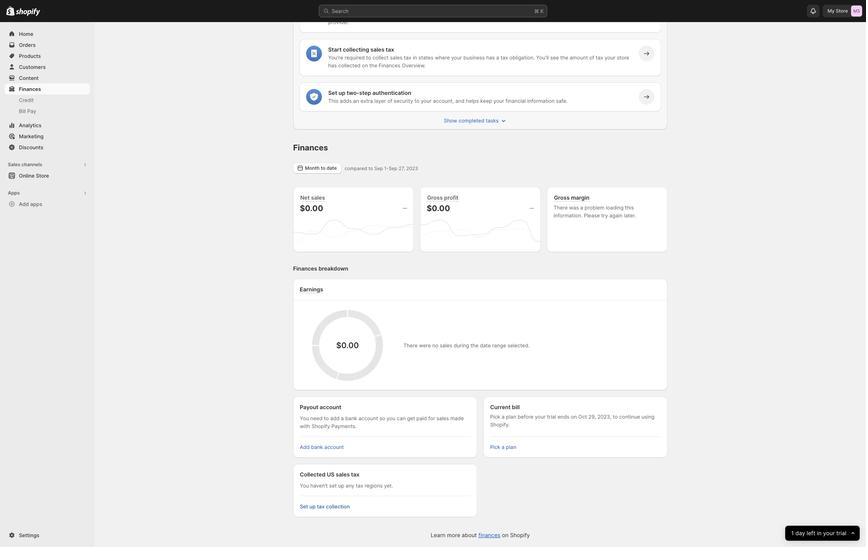 Task type: vqa. For each thing, say whether or not it's contained in the screenshot.
customer corresponding to 1 customer
no



Task type: describe. For each thing, give the bounding box(es) containing it.
for
[[429, 416, 436, 422]]

2023,
[[598, 414, 612, 420]]

collecting
[[343, 46, 370, 53]]

your right where
[[452, 54, 462, 61]]

helps
[[466, 98, 479, 104]]

finances down content
[[19, 86, 41, 92]]

start collecting sales tax you're required to collect sales tax in states where your business has a tax obligation. you'll see the amount of tax your store has collected on the finances overview.
[[329, 46, 630, 69]]

orders link
[[5, 39, 90, 50]]

a inside start collecting sales tax you're required to collect sales tax in states where your business has a tax obligation. you'll see the amount of tax your store has collected on the finances overview.
[[497, 54, 500, 61]]

online
[[19, 173, 35, 179]]

this
[[329, 98, 339, 104]]

0 horizontal spatial has
[[329, 62, 337, 69]]

made
[[451, 416, 464, 422]]

keep
[[481, 98, 493, 104]]

up for tax
[[310, 504, 316, 510]]

bill pay link
[[5, 106, 90, 117]]

1 vertical spatial bank
[[311, 445, 323, 451]]

need
[[311, 416, 323, 422]]

1 vertical spatial the
[[370, 62, 378, 69]]

home link
[[5, 28, 90, 39]]

29,
[[589, 414, 597, 420]]

you
[[387, 416, 396, 422]]

sales right collect
[[390, 54, 403, 61]]

net
[[301, 194, 310, 201]]

earnings
[[300, 286, 324, 293]]

start inside start collecting sales tax you're required to collect sales tax in states where your business has a tax obligation. you'll see the amount of tax your store has collected on the finances overview.
[[329, 46, 342, 53]]

add for add apps
[[19, 201, 29, 207]]

business
[[464, 54, 485, 61]]

day
[[796, 530, 806, 537]]

month to date button
[[293, 163, 342, 174]]

add bank account
[[300, 445, 344, 451]]

us
[[327, 472, 335, 478]]

content link
[[5, 73, 90, 84]]

required
[[345, 54, 365, 61]]

account inside you need to add a bank account so you can get paid for sales made with shopify payments.
[[359, 416, 378, 422]]

later.
[[625, 213, 637, 219]]

$0.00 for gross
[[427, 204, 451, 213]]

you for collected us sales tax
[[300, 483, 309, 490]]

and
[[456, 98, 465, 104]]

about
[[462, 533, 477, 539]]

tax up 'overview.'
[[404, 54, 412, 61]]

set for two-
[[329, 90, 338, 96]]

a inside set up shopify payments start accepting payments instantly with shopify payments.you'll be able to see a breakdown of your income by payment provider.
[[521, 11, 524, 17]]

can
[[397, 416, 406, 422]]

shopify left payments.you'll
[[426, 11, 445, 17]]

⌘ k
[[535, 8, 544, 14]]

up for two-
[[339, 90, 346, 96]]

2 pick from the top
[[491, 445, 501, 451]]

finances link
[[5, 84, 90, 95]]

bill
[[19, 108, 26, 114]]

trial inside the "current bill pick a plan before your trial ends on oct 29, 2023, to continue using shopify."
[[548, 414, 557, 420]]

regions
[[365, 483, 383, 490]]

tax up collect
[[386, 46, 395, 53]]

account,
[[433, 98, 454, 104]]

2 vertical spatial account
[[325, 445, 344, 451]]

products link
[[5, 50, 90, 62]]

to right the compared
[[369, 165, 373, 171]]

income
[[572, 11, 590, 17]]

my store image
[[852, 6, 863, 17]]

please
[[584, 213, 600, 219]]

bill
[[513, 404, 520, 411]]

online store
[[19, 173, 49, 179]]

gross for gross profit
[[428, 194, 443, 201]]

2 vertical spatial the
[[471, 343, 479, 349]]

with inside set up shopify payments start accepting payments instantly with shopify payments.you'll be able to see a breakdown of your income by payment provider.
[[415, 11, 425, 17]]

a down shopify.
[[502, 445, 505, 451]]

to inside the "current bill pick a plan before your trial ends on oct 29, 2023, to continue using shopify."
[[614, 414, 618, 420]]

problem
[[585, 205, 605, 211]]

so
[[380, 416, 386, 422]]

$0.00 for net
[[300, 204, 324, 213]]

margin
[[572, 194, 590, 201]]

1 day left in your trial
[[792, 530, 847, 537]]

my
[[829, 8, 835, 14]]

add for add bank account
[[300, 445, 310, 451]]

1-
[[385, 165, 389, 171]]

again
[[610, 213, 623, 219]]

set up tax collection
[[300, 504, 350, 510]]

set up two-step authentication this adds an extra layer of security to your account, and helps keep your financial information safe.
[[329, 90, 568, 104]]

you need to add a bank account so you can get paid for sales made with shopify payments.
[[300, 416, 464, 430]]

was
[[570, 205, 580, 211]]

gross margin there was a problem loading this information. please try again later.
[[554, 194, 637, 219]]

see inside start collecting sales tax you're required to collect sales tax in states where your business has a tax obligation. you'll see the amount of tax your store has collected on the finances overview.
[[551, 54, 560, 61]]

collected
[[300, 472, 326, 478]]

a inside you need to add a bank account so you can get paid for sales made with shopify payments.
[[341, 416, 344, 422]]

k
[[541, 8, 544, 14]]

store for my store
[[837, 8, 849, 14]]

online store link
[[5, 170, 90, 181]]

to inside start collecting sales tax you're required to collect sales tax in states where your business has a tax obligation. you'll see the amount of tax your store has collected on the finances overview.
[[367, 54, 371, 61]]

trial inside dropdown button
[[837, 530, 847, 537]]

⌘
[[535, 8, 540, 14]]

shopify inside you need to add a bank account so you can get paid for sales made with shopify payments.
[[312, 424, 330, 430]]

up right the set
[[339, 483, 345, 490]]

of inside start collecting sales tax you're required to collect sales tax in states where your business has a tax obligation. you'll see the amount of tax your store has collected on the finances overview.
[[590, 54, 595, 61]]

to inside set up shopify payments start accepting payments instantly with shopify payments.you'll be able to see a breakdown of your income by payment provider.
[[505, 11, 509, 17]]

0 horizontal spatial there
[[404, 343, 418, 349]]

your inside the "current bill pick a plan before your trial ends on oct 29, 2023, to continue using shopify."
[[535, 414, 546, 420]]

to inside you need to add a bank account so you can get paid for sales made with shopify payments.
[[324, 416, 329, 422]]

be
[[485, 11, 491, 17]]

set up two-step authentication image
[[310, 93, 318, 101]]

to inside set up two-step authentication this adds an extra layer of security to your account, and helps keep your financial information safe.
[[415, 98, 420, 104]]

channels
[[21, 162, 42, 168]]

completed
[[459, 118, 485, 124]]

pick a plan link
[[491, 445, 517, 451]]

bill pay
[[19, 108, 36, 114]]

your inside set up shopify payments start accepting payments instantly with shopify payments.you'll be able to see a breakdown of your income by payment provider.
[[560, 11, 571, 17]]

profit
[[445, 194, 459, 201]]

gross profit button
[[426, 194, 461, 202]]

safe.
[[557, 98, 568, 104]]

paid
[[417, 416, 427, 422]]

1 vertical spatial breakdown
[[319, 265, 349, 272]]

on inside start collecting sales tax you're required to collect sales tax in states where your business has a tax obligation. you'll see the amount of tax your store has collected on the finances overview.
[[362, 62, 368, 69]]

obligation.
[[510, 54, 535, 61]]

date inside 'dropdown button'
[[327, 165, 337, 171]]

up for shopify
[[339, 3, 346, 9]]

using
[[642, 414, 655, 420]]

loading
[[607, 205, 624, 211]]

month
[[305, 165, 320, 171]]

there were no sales during the date range selected.
[[404, 343, 530, 349]]

amount
[[570, 54, 589, 61]]

analytics
[[19, 122, 42, 129]]

your right keep
[[494, 98, 505, 104]]

this
[[626, 205, 635, 211]]

sales up collect
[[371, 46, 385, 53]]

1 sep from the left
[[375, 165, 383, 171]]

1
[[792, 530, 795, 537]]

tax left 'obligation.'
[[501, 54, 509, 61]]

net sales
[[301, 194, 325, 201]]

collect
[[373, 54, 389, 61]]



Task type: locate. For each thing, give the bounding box(es) containing it.
1 you from the top
[[300, 416, 309, 422]]

set
[[329, 3, 338, 9], [329, 90, 338, 96], [300, 504, 308, 510]]

1 pick from the top
[[491, 414, 501, 420]]

1 vertical spatial start
[[329, 46, 342, 53]]

finances down collect
[[379, 62, 401, 69]]

store down 'sales channels' button
[[36, 173, 49, 179]]

0 vertical spatial you
[[300, 416, 309, 422]]

1 horizontal spatial store
[[837, 8, 849, 14]]

home
[[19, 31, 33, 37]]

your right left
[[824, 530, 836, 537]]

2 gross from the left
[[555, 194, 570, 201]]

of right k
[[554, 11, 559, 17]]

account up add
[[320, 404, 342, 411]]

a inside gross margin there was a problem loading this information. please try again later.
[[581, 205, 584, 211]]

0 vertical spatial start
[[329, 11, 341, 17]]

0 vertical spatial bank
[[346, 416, 358, 422]]

start collecting sales tax image
[[310, 50, 318, 58]]

breakdown inside set up shopify payments start accepting payments instantly with shopify payments.you'll be able to see a breakdown of your income by payment provider.
[[525, 11, 552, 17]]

finances up earnings
[[293, 265, 318, 272]]

1 horizontal spatial add
[[300, 445, 310, 451]]

0 vertical spatial on
[[362, 62, 368, 69]]

0 horizontal spatial gross
[[428, 194, 443, 201]]

1 vertical spatial in
[[818, 530, 822, 537]]

1 vertical spatial add
[[300, 445, 310, 451]]

sales right no on the bottom of page
[[440, 343, 453, 349]]

of inside set up two-step authentication this adds an extra layer of security to your account, and helps keep your financial information safe.
[[388, 98, 393, 104]]

yet.
[[384, 483, 393, 490]]

set for tax
[[300, 504, 308, 510]]

financial
[[506, 98, 526, 104]]

0 vertical spatial has
[[487, 54, 495, 61]]

shopify image
[[6, 6, 15, 16], [16, 8, 40, 16]]

plan inside the "current bill pick a plan before your trial ends on oct 29, 2023, to continue using shopify."
[[507, 414, 517, 420]]

1 gross from the left
[[428, 194, 443, 201]]

finances
[[479, 533, 501, 539]]

0 vertical spatial set
[[329, 3, 338, 9]]

my store
[[829, 8, 849, 14]]

the down collect
[[370, 62, 378, 69]]

of right amount on the right of page
[[590, 54, 595, 61]]

1 horizontal spatial the
[[471, 343, 479, 349]]

add
[[19, 201, 29, 207], [300, 445, 310, 451]]

1 vertical spatial plan
[[507, 445, 517, 451]]

0 horizontal spatial see
[[511, 11, 520, 17]]

overview.
[[402, 62, 426, 69]]

1 vertical spatial pick
[[491, 445, 501, 451]]

shopify right finances link
[[511, 533, 530, 539]]

ends
[[558, 414, 570, 420]]

no change image for net sales
[[403, 206, 407, 212]]

information
[[528, 98, 555, 104]]

2 no change image from the left
[[530, 206, 534, 212]]

add apps
[[19, 201, 42, 207]]

account down the payments.
[[325, 445, 344, 451]]

marketing link
[[5, 131, 90, 142]]

account
[[320, 404, 342, 411], [359, 416, 378, 422], [325, 445, 344, 451]]

sales channels button
[[5, 159, 90, 170]]

there left were
[[404, 343, 418, 349]]

0 horizontal spatial $0.00
[[300, 204, 324, 213]]

1 horizontal spatial date
[[480, 343, 491, 349]]

you down collected
[[300, 483, 309, 490]]

content
[[19, 75, 39, 81]]

compared to sep 1-sep 27, 2023
[[345, 165, 418, 171]]

0 vertical spatial pick
[[491, 414, 501, 420]]

tax left the collection
[[317, 504, 325, 510]]

net sales button
[[299, 194, 327, 202]]

a left ⌘
[[521, 11, 524, 17]]

1 vertical spatial there
[[404, 343, 418, 349]]

your right "before"
[[535, 414, 546, 420]]

your left store
[[605, 54, 616, 61]]

store for online store
[[36, 173, 49, 179]]

on left oct
[[571, 414, 578, 420]]

0 horizontal spatial shopify image
[[6, 6, 15, 16]]

2 plan from the top
[[507, 445, 517, 451]]

to
[[505, 11, 509, 17], [367, 54, 371, 61], [415, 98, 420, 104], [321, 165, 326, 171], [369, 165, 373, 171], [614, 414, 618, 420], [324, 416, 329, 422]]

sales inside you need to add a bank account so you can get paid for sales made with shopify payments.
[[437, 416, 449, 422]]

a inside the "current bill pick a plan before your trial ends on oct 29, 2023, to continue using shopify."
[[502, 414, 505, 420]]

1 horizontal spatial bank
[[346, 416, 358, 422]]

gross profit
[[428, 194, 459, 201]]

range
[[493, 343, 507, 349]]

gross up was
[[555, 194, 570, 201]]

0 horizontal spatial in
[[413, 54, 418, 61]]

payments.you'll
[[446, 11, 484, 17]]

0 vertical spatial add
[[19, 201, 29, 207]]

2 you from the top
[[300, 483, 309, 490]]

payment
[[599, 11, 620, 17]]

gross left profit
[[428, 194, 443, 201]]

bank up collected
[[311, 445, 323, 451]]

1 vertical spatial trial
[[837, 530, 847, 537]]

there up the information.
[[554, 205, 568, 211]]

the
[[561, 54, 569, 61], [370, 62, 378, 69], [471, 343, 479, 349]]

on
[[362, 62, 368, 69], [571, 414, 578, 420], [503, 533, 509, 539]]

has right business at the right top of page
[[487, 54, 495, 61]]

trial right left
[[837, 530, 847, 537]]

0 horizontal spatial trial
[[548, 414, 557, 420]]

information.
[[554, 213, 583, 219]]

0 horizontal spatial sep
[[375, 165, 383, 171]]

store inside button
[[36, 173, 49, 179]]

set inside set up two-step authentication this adds an extra layer of security to your account, and helps keep your financial information safe.
[[329, 90, 338, 96]]

gross inside gross profit dropdown button
[[428, 194, 443, 201]]

start up you're
[[329, 46, 342, 53]]

1 horizontal spatial in
[[818, 530, 822, 537]]

0 horizontal spatial of
[[388, 98, 393, 104]]

0 vertical spatial there
[[554, 205, 568, 211]]

2 horizontal spatial of
[[590, 54, 595, 61]]

left
[[807, 530, 816, 537]]

1 horizontal spatial on
[[503, 533, 509, 539]]

1 vertical spatial set
[[329, 90, 338, 96]]

security
[[394, 98, 414, 104]]

a right was
[[581, 205, 584, 211]]

tasks
[[486, 118, 499, 124]]

with right instantly
[[415, 11, 425, 17]]

shopify.
[[491, 422, 510, 428]]

gross for gross margin there was a problem loading this information. please try again later.
[[555, 194, 570, 201]]

with inside you need to add a bank account so you can get paid for sales made with shopify payments.
[[300, 424, 311, 430]]

during
[[454, 343, 470, 349]]

you left need on the bottom left of the page
[[300, 416, 309, 422]]

to right able
[[505, 11, 509, 17]]

1 vertical spatial see
[[551, 54, 560, 61]]

there inside gross margin there was a problem loading this information. please try again later.
[[554, 205, 568, 211]]

1 start from the top
[[329, 11, 341, 17]]

in up 'overview.'
[[413, 54, 418, 61]]

0 horizontal spatial with
[[300, 424, 311, 430]]

no change image for gross profit
[[530, 206, 534, 212]]

customers
[[19, 64, 46, 70]]

to left add
[[324, 416, 329, 422]]

show
[[444, 118, 458, 124]]

trial left ends
[[548, 414, 557, 420]]

the right during
[[471, 343, 479, 349]]

0 vertical spatial account
[[320, 404, 342, 411]]

no change image
[[403, 206, 407, 212], [530, 206, 534, 212]]

0 vertical spatial trial
[[548, 414, 557, 420]]

a up shopify.
[[502, 414, 505, 420]]

sales right the for
[[437, 416, 449, 422]]

finances up the month
[[293, 143, 328, 153]]

of inside set up shopify payments start accepting payments instantly with shopify payments.you'll be able to see a breakdown of your income by payment provider.
[[554, 11, 559, 17]]

see inside set up shopify payments start accepting payments instantly with shopify payments.you'll be able to see a breakdown of your income by payment provider.
[[511, 11, 520, 17]]

0 horizontal spatial the
[[370, 62, 378, 69]]

start up provider.
[[329, 11, 341, 17]]

add inside button
[[19, 201, 29, 207]]

tax right amount on the right of page
[[596, 54, 604, 61]]

2023
[[407, 165, 418, 171]]

where
[[435, 54, 450, 61]]

0 vertical spatial plan
[[507, 414, 517, 420]]

0 horizontal spatial on
[[362, 62, 368, 69]]

1 horizontal spatial there
[[554, 205, 568, 211]]

2 start from the top
[[329, 46, 342, 53]]

0 vertical spatial date
[[327, 165, 337, 171]]

your left income
[[560, 11, 571, 17]]

2 vertical spatial set
[[300, 504, 308, 510]]

show completed tasks button
[[295, 115, 657, 126]]

2 sep from the left
[[389, 165, 398, 171]]

start inside set up shopify payments start accepting payments instantly with shopify payments.you'll be able to see a breakdown of your income by payment provider.
[[329, 11, 341, 17]]

1 vertical spatial with
[[300, 424, 311, 430]]

learn more about finances on shopify
[[431, 533, 530, 539]]

the left amount on the right of page
[[561, 54, 569, 61]]

finances link
[[479, 533, 501, 539]]

shopify up accepting at the left top of the page
[[347, 3, 368, 9]]

you inside you need to add a bank account so you can get paid for sales made with shopify payments.
[[300, 416, 309, 422]]

set up provider.
[[329, 3, 338, 9]]

1 horizontal spatial see
[[551, 54, 560, 61]]

search
[[332, 8, 349, 14]]

with down payout
[[300, 424, 311, 430]]

sep left 27,
[[389, 165, 398, 171]]

2 vertical spatial on
[[503, 533, 509, 539]]

0 vertical spatial of
[[554, 11, 559, 17]]

0 horizontal spatial bank
[[311, 445, 323, 451]]

continue
[[620, 414, 641, 420]]

on inside the "current bill pick a plan before your trial ends on oct 29, 2023, to continue using shopify."
[[571, 414, 578, 420]]

date left range
[[480, 343, 491, 349]]

apps
[[30, 201, 42, 207]]

1 horizontal spatial gross
[[555, 194, 570, 201]]

has down you're
[[329, 62, 337, 69]]

0 horizontal spatial breakdown
[[319, 265, 349, 272]]

up down haven't at the left bottom of page
[[310, 504, 316, 510]]

0 horizontal spatial store
[[36, 173, 49, 179]]

tax up any
[[351, 472, 360, 478]]

shopify down need on the bottom left of the page
[[312, 424, 330, 430]]

set down collected
[[300, 504, 308, 510]]

show completed tasks
[[444, 118, 499, 124]]

add up collected
[[300, 445, 310, 451]]

payments
[[367, 11, 391, 17]]

see right able
[[511, 11, 520, 17]]

up inside set up two-step authentication this adds an extra layer of security to your account, and helps keep your financial information safe.
[[339, 90, 346, 96]]

1 horizontal spatial shopify image
[[16, 8, 40, 16]]

of
[[554, 11, 559, 17], [590, 54, 595, 61], [388, 98, 393, 104]]

in inside start collecting sales tax you're required to collect sales tax in states where your business has a tax obligation. you'll see the amount of tax your store has collected on the finances overview.
[[413, 54, 418, 61]]

1 vertical spatial store
[[36, 173, 49, 179]]

shopify
[[347, 3, 368, 9], [426, 11, 445, 17], [312, 424, 330, 430], [511, 533, 530, 539]]

learn
[[431, 533, 446, 539]]

1 horizontal spatial sep
[[389, 165, 398, 171]]

in
[[413, 54, 418, 61], [818, 530, 822, 537]]

credit link
[[5, 95, 90, 106]]

gross inside gross margin there was a problem loading this information. please try again later.
[[555, 194, 570, 201]]

1 vertical spatial on
[[571, 414, 578, 420]]

0 horizontal spatial add
[[19, 201, 29, 207]]

collected us sales tax
[[300, 472, 360, 478]]

1 vertical spatial account
[[359, 416, 378, 422]]

discounts
[[19, 144, 43, 151]]

store
[[617, 54, 630, 61]]

earnings button
[[298, 286, 326, 294]]

1 day left in your trial button
[[786, 527, 861, 542]]

2 horizontal spatial the
[[561, 54, 569, 61]]

you haven't set up any tax regions yet.
[[300, 483, 393, 490]]

store right my
[[837, 8, 849, 14]]

1 horizontal spatial $0.00
[[337, 341, 359, 351]]

sales
[[8, 162, 20, 168]]

bank inside you need to add a bank account so you can get paid for sales made with shopify payments.
[[346, 416, 358, 422]]

account left so
[[359, 416, 378, 422]]

1 horizontal spatial no change image
[[530, 206, 534, 212]]

pick inside the "current bill pick a plan before your trial ends on oct 29, 2023, to continue using shopify."
[[491, 414, 501, 420]]

payout
[[300, 404, 319, 411]]

0 vertical spatial store
[[837, 8, 849, 14]]

you for payout account
[[300, 416, 309, 422]]

set for shopify
[[329, 3, 338, 9]]

settings link
[[5, 531, 90, 542]]

to right the security
[[415, 98, 420, 104]]

1 horizontal spatial has
[[487, 54, 495, 61]]

pick down shopify.
[[491, 445, 501, 451]]

add
[[331, 416, 340, 422]]

plan
[[507, 414, 517, 420], [507, 445, 517, 451]]

sep left 1-
[[375, 165, 383, 171]]

to inside 'dropdown button'
[[321, 165, 326, 171]]

up inside set up shopify payments start accepting payments instantly with shopify payments.you'll be able to see a breakdown of your income by payment provider.
[[339, 3, 346, 9]]

1 horizontal spatial of
[[554, 11, 559, 17]]

pick up shopify.
[[491, 414, 501, 420]]

your left account,
[[421, 98, 432, 104]]

1 horizontal spatial with
[[415, 11, 425, 17]]

up up adds
[[339, 90, 346, 96]]

compared
[[345, 165, 368, 171]]

1 vertical spatial date
[[480, 343, 491, 349]]

0 vertical spatial the
[[561, 54, 569, 61]]

add apps button
[[5, 199, 90, 210]]

on down required
[[362, 62, 368, 69]]

set up this
[[329, 90, 338, 96]]

in right left
[[818, 530, 822, 537]]

1 vertical spatial you
[[300, 483, 309, 490]]

$0.00
[[300, 204, 324, 213], [427, 204, 451, 213], [337, 341, 359, 351]]

0 vertical spatial see
[[511, 11, 520, 17]]

1 vertical spatial of
[[590, 54, 595, 61]]

you'll
[[537, 54, 549, 61]]

set inside set up shopify payments start accepting payments instantly with shopify payments.you'll be able to see a breakdown of your income by payment provider.
[[329, 3, 338, 9]]

2 horizontal spatial on
[[571, 414, 578, 420]]

current bill pick a plan before your trial ends on oct 29, 2023, to continue using shopify.
[[491, 404, 655, 428]]

bank up the payments.
[[346, 416, 358, 422]]

27,
[[399, 165, 405, 171]]

2 horizontal spatial $0.00
[[427, 204, 451, 213]]

discounts link
[[5, 142, 90, 153]]

credit
[[19, 97, 34, 103]]

set
[[330, 483, 337, 490]]

on right finances
[[503, 533, 509, 539]]

add left apps
[[19, 201, 29, 207]]

see right you'll at the right of the page
[[551, 54, 560, 61]]

a right add
[[341, 416, 344, 422]]

gross margin button
[[553, 194, 592, 202]]

current
[[491, 404, 511, 411]]

sales inside net sales dropdown button
[[311, 194, 325, 201]]

0 horizontal spatial no change image
[[403, 206, 407, 212]]

in inside dropdown button
[[818, 530, 822, 537]]

1 vertical spatial has
[[329, 62, 337, 69]]

your inside the 1 day left in your trial dropdown button
[[824, 530, 836, 537]]

a right business at the right top of page
[[497, 54, 500, 61]]

bank
[[346, 416, 358, 422], [311, 445, 323, 451]]

payments.
[[332, 424, 357, 430]]

customers link
[[5, 62, 90, 73]]

try
[[602, 213, 609, 219]]

0 vertical spatial in
[[413, 54, 418, 61]]

plan down shopify.
[[507, 445, 517, 451]]

1 horizontal spatial breakdown
[[525, 11, 552, 17]]

to right the month
[[321, 165, 326, 171]]

2 vertical spatial of
[[388, 98, 393, 104]]

tax right any
[[356, 483, 364, 490]]

0 vertical spatial with
[[415, 11, 425, 17]]

plan down bill
[[507, 414, 517, 420]]

to left collect
[[367, 54, 371, 61]]

1 no change image from the left
[[403, 206, 407, 212]]

states
[[419, 54, 434, 61]]

date right the month
[[327, 165, 337, 171]]

sales right net
[[311, 194, 325, 201]]

1 plan from the top
[[507, 414, 517, 420]]

0 horizontal spatial date
[[327, 165, 337, 171]]

finances inside start collecting sales tax you're required to collect sales tax in states where your business has a tax obligation. you'll see the amount of tax your store has collected on the finances overview.
[[379, 62, 401, 69]]

up up accepting at the left top of the page
[[339, 3, 346, 9]]

0 vertical spatial breakdown
[[525, 11, 552, 17]]

1 horizontal spatial trial
[[837, 530, 847, 537]]

sales up you haven't set up any tax regions yet.
[[336, 472, 350, 478]]

step
[[360, 90, 371, 96]]

to right 2023,
[[614, 414, 618, 420]]

sales
[[371, 46, 385, 53], [390, 54, 403, 61], [311, 194, 325, 201], [440, 343, 453, 349], [437, 416, 449, 422], [336, 472, 350, 478]]

of down authentication
[[388, 98, 393, 104]]



